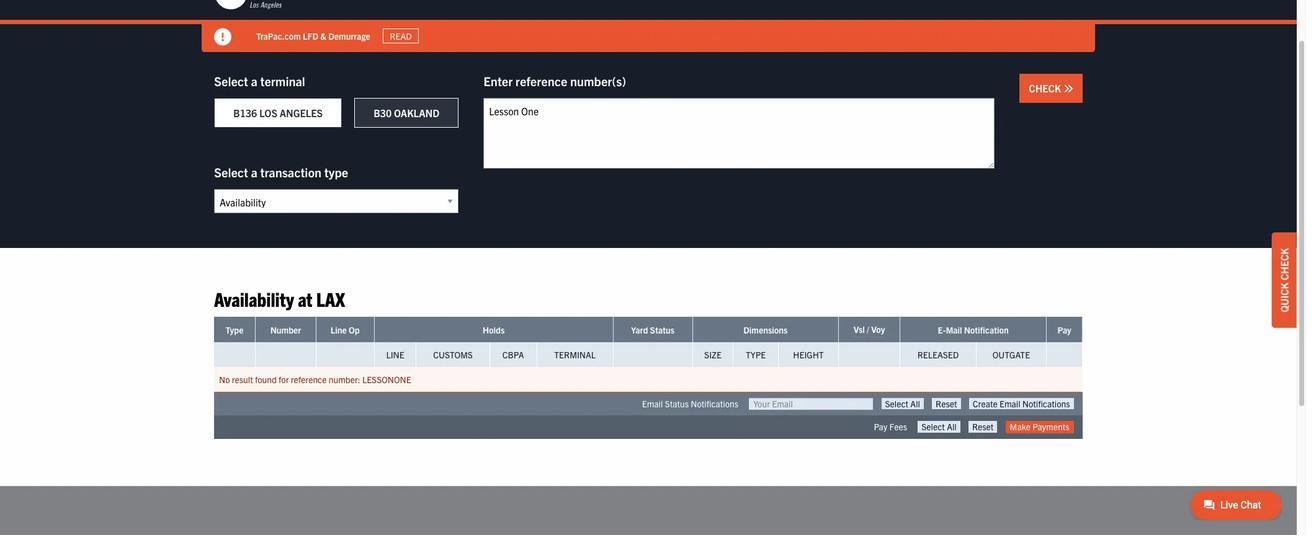 Task type: vqa. For each thing, say whether or not it's contained in the screenshot.
terminal's A
yes



Task type: describe. For each thing, give the bounding box(es) containing it.
enter reference number(s)
[[484, 73, 626, 89]]

0 horizontal spatial reference
[[291, 374, 327, 386]]

dimensions
[[744, 325, 788, 336]]

number(s)
[[570, 73, 626, 89]]

a for transaction
[[251, 164, 257, 180]]

vsl
[[854, 324, 865, 335]]

check button
[[1020, 74, 1083, 103]]

e-mail notification
[[938, 325, 1009, 336]]

check inside button
[[1029, 82, 1064, 94]]

voy
[[871, 324, 885, 335]]

trapac.com
[[256, 30, 301, 41]]

b30
[[374, 107, 392, 119]]

cbpa
[[503, 350, 524, 361]]

e-
[[938, 325, 946, 336]]

no result found for reference number: lessonone
[[219, 374, 411, 386]]

make payments link
[[1006, 422, 1074, 434]]

quick check
[[1278, 248, 1291, 312]]

1 vertical spatial type
[[746, 350, 766, 361]]

outgate
[[993, 350, 1030, 361]]

type
[[324, 164, 348, 180]]

line for line op
[[331, 325, 347, 336]]

transaction
[[260, 164, 322, 180]]

fees
[[890, 422, 907, 433]]

quick check link
[[1272, 233, 1297, 328]]

pay for pay
[[1058, 325, 1072, 336]]

result
[[232, 374, 253, 386]]

lessonone
[[362, 374, 411, 386]]

select for select a transaction type
[[214, 164, 248, 180]]

line for line
[[386, 350, 404, 361]]

a for terminal
[[251, 73, 257, 89]]

email status notifications
[[642, 399, 739, 410]]

quick
[[1278, 283, 1291, 312]]

banner containing trapac.com lfd & demurrage
[[0, 0, 1306, 52]]

for
[[279, 374, 289, 386]]

oakland
[[394, 107, 440, 119]]

status for email
[[665, 399, 689, 410]]

Enter reference number(s) text field
[[484, 98, 995, 169]]

lfd
[[303, 30, 318, 41]]

status for yard
[[650, 325, 675, 336]]

lax
[[316, 287, 345, 311]]

notification
[[964, 325, 1009, 336]]

released
[[918, 350, 959, 361]]

vsl / voy
[[854, 324, 885, 335]]

line op
[[331, 325, 360, 336]]

los angeles image
[[214, 0, 307, 11]]

yard status
[[631, 325, 675, 336]]

mail
[[946, 325, 962, 336]]

b136
[[233, 107, 257, 119]]



Task type: locate. For each thing, give the bounding box(es) containing it.
status right the yard
[[650, 325, 675, 336]]

1 select from the top
[[214, 73, 248, 89]]

0 vertical spatial pay
[[1058, 325, 1072, 336]]

select
[[214, 73, 248, 89], [214, 164, 248, 180]]

line left op
[[331, 325, 347, 336]]

make
[[1010, 422, 1031, 433]]

0 horizontal spatial type
[[226, 325, 244, 336]]

1 horizontal spatial check
[[1278, 248, 1291, 280]]

1 vertical spatial pay
[[874, 422, 888, 433]]

Your Email email field
[[749, 399, 873, 411]]

customs
[[433, 350, 473, 361]]

solid image
[[214, 29, 231, 46], [1064, 84, 1074, 94]]

1 a from the top
[[251, 73, 257, 89]]

1 horizontal spatial reference
[[516, 73, 567, 89]]

angeles
[[280, 107, 323, 119]]

select up the b136 at left
[[214, 73, 248, 89]]

pay for pay fees
[[874, 422, 888, 433]]

trapac.com lfd & demurrage
[[256, 30, 370, 41]]

payments
[[1033, 422, 1070, 433]]

b30 oakland
[[374, 107, 440, 119]]

None button
[[882, 399, 924, 410], [932, 399, 961, 410], [969, 399, 1074, 410], [918, 422, 960, 433], [969, 422, 998, 433], [882, 399, 924, 410], [932, 399, 961, 410], [969, 399, 1074, 410], [918, 422, 960, 433], [969, 422, 998, 433]]

select a transaction type
[[214, 164, 348, 180]]

at
[[298, 287, 312, 311]]

0 horizontal spatial line
[[331, 325, 347, 336]]

email
[[642, 399, 663, 410]]

0 vertical spatial select
[[214, 73, 248, 89]]

0 vertical spatial solid image
[[214, 29, 231, 46]]

make payments
[[1010, 422, 1070, 433]]

demurrage
[[328, 30, 370, 41]]

availability at lax
[[214, 287, 345, 311]]

read link
[[383, 28, 419, 44]]

0 vertical spatial check
[[1029, 82, 1064, 94]]

found
[[255, 374, 277, 386]]

pay
[[1058, 325, 1072, 336], [874, 422, 888, 433]]

number:
[[329, 374, 360, 386]]

b136 los angeles
[[233, 107, 323, 119]]

/
[[867, 324, 870, 335]]

notifications
[[691, 399, 739, 410]]

status right 'email'
[[665, 399, 689, 410]]

1 horizontal spatial line
[[386, 350, 404, 361]]

reference
[[516, 73, 567, 89], [291, 374, 327, 386]]

terminal
[[554, 350, 596, 361]]

check
[[1029, 82, 1064, 94], [1278, 248, 1291, 280]]

1 vertical spatial check
[[1278, 248, 1291, 280]]

a left transaction
[[251, 164, 257, 180]]

1 horizontal spatial solid image
[[1064, 84, 1074, 94]]

1 vertical spatial line
[[386, 350, 404, 361]]

type down the dimensions
[[746, 350, 766, 361]]

2 select from the top
[[214, 164, 248, 180]]

1 vertical spatial a
[[251, 164, 257, 180]]

select left transaction
[[214, 164, 248, 180]]

1 horizontal spatial pay
[[1058, 325, 1072, 336]]

select a terminal
[[214, 73, 305, 89]]

a
[[251, 73, 257, 89], [251, 164, 257, 180]]

1 vertical spatial select
[[214, 164, 248, 180]]

1 vertical spatial solid image
[[1064, 84, 1074, 94]]

1 horizontal spatial type
[[746, 350, 766, 361]]

1 vertical spatial status
[[665, 399, 689, 410]]

0 vertical spatial a
[[251, 73, 257, 89]]

line
[[331, 325, 347, 336], [386, 350, 404, 361]]

2 a from the top
[[251, 164, 257, 180]]

size
[[704, 350, 722, 361]]

status
[[650, 325, 675, 336], [665, 399, 689, 410]]

op
[[349, 325, 360, 336]]

&
[[320, 30, 326, 41]]

0 vertical spatial status
[[650, 325, 675, 336]]

holds
[[483, 325, 505, 336]]

footer
[[0, 486, 1297, 536]]

0 horizontal spatial check
[[1029, 82, 1064, 94]]

los
[[259, 107, 277, 119]]

reference right enter
[[516, 73, 567, 89]]

select for select a terminal
[[214, 73, 248, 89]]

0 vertical spatial line
[[331, 325, 347, 336]]

type down availability
[[226, 325, 244, 336]]

0 vertical spatial reference
[[516, 73, 567, 89]]

reference right for at the left bottom of page
[[291, 374, 327, 386]]

enter
[[484, 73, 513, 89]]

pay fees
[[874, 422, 907, 433]]

availability
[[214, 287, 294, 311]]

0 vertical spatial type
[[226, 325, 244, 336]]

type
[[226, 325, 244, 336], [746, 350, 766, 361]]

number
[[270, 325, 301, 336]]

0 horizontal spatial solid image
[[214, 29, 231, 46]]

yard
[[631, 325, 648, 336]]

height
[[793, 350, 824, 361]]

0 horizontal spatial pay
[[874, 422, 888, 433]]

1 vertical spatial reference
[[291, 374, 327, 386]]

solid image inside check button
[[1064, 84, 1074, 94]]

check inside 'link'
[[1278, 248, 1291, 280]]

a left terminal
[[251, 73, 257, 89]]

no
[[219, 374, 230, 386]]

line up lessonone
[[386, 350, 404, 361]]

banner
[[0, 0, 1306, 52]]

read
[[390, 30, 412, 42]]

terminal
[[260, 73, 305, 89]]



